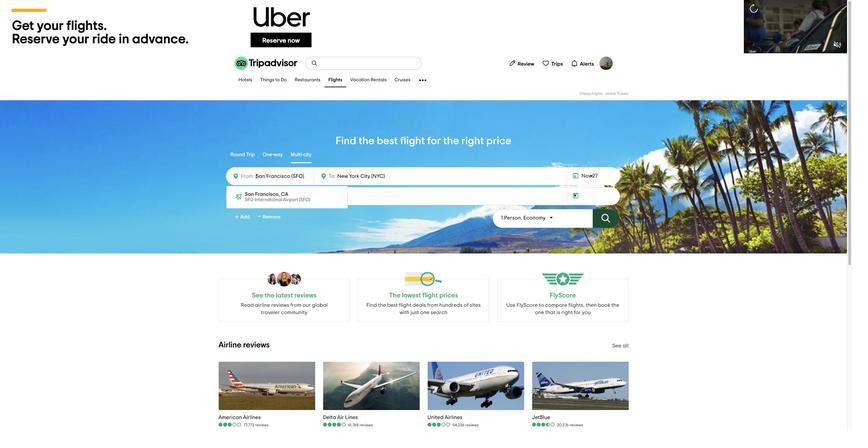 Task type: locate. For each thing, give the bounding box(es) containing it.
1 vertical spatial see
[[613, 343, 622, 348]]

the for find the best flight for the right price
[[359, 136, 375, 146]]

things to do link
[[256, 73, 291, 87]]

right right is
[[562, 310, 573, 315]]

- left tickets
[[604, 92, 605, 96]]

right inside use flyscore to compare flights, then book the one that is right for you
[[562, 310, 573, 315]]

1 vertical spatial flights
[[592, 92, 603, 96]]

+
[[235, 213, 239, 222]]

jetblue
[[532, 415, 551, 420]]

find
[[336, 136, 357, 146], [367, 302, 377, 308]]

see all
[[613, 343, 629, 348]]

flights left vacation on the top of page
[[329, 78, 343, 82]]

(sfo)
[[299, 198, 311, 202]]

the
[[359, 136, 375, 146], [444, 136, 459, 146], [265, 292, 275, 299], [378, 302, 386, 308], [612, 302, 620, 308]]

1 vertical spatial right
[[562, 310, 573, 315]]

1 horizontal spatial see
[[613, 343, 622, 348]]

airline reviews
[[219, 341, 270, 349]]

0 horizontal spatial airlines
[[243, 415, 261, 420]]

1 vertical spatial to
[[539, 302, 544, 308]]

see
[[252, 292, 263, 299], [613, 343, 622, 348]]

0 vertical spatial to
[[276, 78, 280, 82]]

1 vertical spatial find
[[367, 302, 377, 308]]

search image
[[311, 60, 318, 67]]

54,236
[[453, 423, 465, 427]]

3 of 5 bubbles image
[[219, 422, 242, 427], [428, 422, 451, 427]]

1 vertical spatial flyscore
[[517, 302, 538, 308]]

hotels
[[239, 78, 252, 82]]

1 from from the left
[[291, 302, 302, 308]]

hotels link
[[235, 73, 256, 87]]

round trip
[[231, 152, 255, 157]]

1 horizontal spatial find
[[367, 302, 377, 308]]

1 vertical spatial flight
[[399, 302, 412, 308]]

delta
[[323, 415, 336, 420]]

rentals
[[371, 78, 387, 82]]

1 vertical spatial best
[[387, 302, 398, 308]]

from left our
[[291, 302, 302, 308]]

then
[[586, 302, 597, 308]]

airline
[[255, 302, 270, 308]]

review
[[518, 61, 535, 66]]

3 of 5 bubbles image inside 77,772 reviews link
[[219, 422, 242, 427]]

american airlines
[[219, 415, 261, 420]]

things to do
[[260, 78, 287, 82]]

1 horizontal spatial right
[[562, 310, 573, 315]]

0 vertical spatial flight
[[400, 136, 425, 146]]

2 from from the left
[[428, 302, 439, 308]]

0 horizontal spatial right
[[462, 136, 484, 146]]

1 vertical spatial -
[[258, 211, 261, 222]]

san francisco, ca sfo international airport (sfo)
[[245, 192, 311, 202]]

1 horizontal spatial from
[[428, 302, 439, 308]]

read airline reviews from our global traveler community
[[241, 302, 328, 315]]

1 horizontal spatial flyscore
[[550, 292, 576, 299]]

flight left for
[[400, 136, 425, 146]]

0 horizontal spatial flyscore
[[517, 302, 538, 308]]

flight inside find the best flight deals from hundreds of sites with just one search
[[399, 302, 412, 308]]

see up the "airline"
[[252, 292, 263, 299]]

77,772
[[244, 423, 254, 427]]

vacation
[[350, 78, 370, 82]]

1 horizontal spatial to
[[539, 302, 544, 308]]

0 horizontal spatial flights
[[329, 78, 343, 82]]

add
[[241, 215, 250, 220]]

american airlines link
[[219, 414, 269, 421]]

find inside find the best flight deals from hundreds of sites with just one search
[[367, 302, 377, 308]]

From where? text field
[[239, 192, 298, 201]]

1 person , economy
[[501, 215, 546, 221]]

77,772 reviews
[[244, 423, 269, 427]]

airlines
[[243, 415, 261, 420], [445, 415, 463, 420]]

20,276 reviews
[[557, 423, 584, 427]]

flyscore up compare
[[550, 292, 576, 299]]

traveler community
[[261, 310, 308, 315]]

one
[[535, 310, 545, 315]]

delta air lines
[[323, 415, 358, 420]]

61,768 reviews
[[348, 423, 373, 427]]

1 horizontal spatial flights
[[592, 92, 603, 96]]

airlines for united airlines
[[445, 415, 463, 420]]

54,236 reviews
[[453, 423, 479, 427]]

1 horizontal spatial airlines
[[445, 415, 463, 420]]

3 of 5 bubbles image inside 54,236 reviews link
[[428, 422, 451, 427]]

flight up with
[[399, 302, 412, 308]]

1 3 of 5 bubbles image from the left
[[219, 422, 242, 427]]

reviews for airline reviews
[[243, 341, 270, 349]]

reviews
[[295, 292, 317, 299], [272, 302, 289, 308], [243, 341, 270, 349], [360, 423, 373, 427], [255, 423, 269, 427], [466, 423, 479, 427], [570, 423, 584, 427]]

flight for deals
[[399, 302, 412, 308]]

way
[[274, 152, 283, 157]]

0 vertical spatial find
[[336, 136, 357, 146]]

united airlines
[[428, 415, 463, 420]]

3 of 5 bubbles image for american
[[219, 422, 242, 427]]

airlines up the "77,772"
[[243, 415, 261, 420]]

tripadvisor image
[[235, 57, 297, 70]]

3 of 5 bubbles image down "united"
[[428, 422, 451, 427]]

round trip link
[[231, 147, 255, 163]]

alerts
[[580, 61, 594, 66]]

do
[[281, 78, 287, 82]]

airport
[[283, 198, 298, 202]]

1 horizontal spatial 3 of 5 bubbles image
[[428, 422, 451, 427]]

to left do
[[276, 78, 280, 82]]

multi-
[[291, 152, 303, 157]]

right left price
[[462, 136, 484, 146]]

flights right cheap
[[592, 92, 603, 96]]

american
[[219, 415, 242, 420]]

4 of 5 bubbles image
[[323, 422, 347, 427]]

find the best flight for the right price
[[336, 136, 512, 146]]

0 horizontal spatial -
[[258, 211, 261, 222]]

to inside use flyscore to compare flights, then book the one that is right for you
[[539, 302, 544, 308]]

None search field
[[306, 57, 421, 69]]

+ add
[[235, 213, 250, 222]]

0 vertical spatial right
[[462, 136, 484, 146]]

- remove
[[258, 211, 281, 222]]

to:
[[329, 174, 336, 179]]

flights link
[[325, 73, 346, 87]]

- left the remove
[[258, 211, 261, 222]]

From where? text field
[[254, 172, 310, 181]]

1 airlines from the left
[[243, 415, 261, 420]]

airlines up 54,236 reviews link on the right
[[445, 415, 463, 420]]

flight for for
[[400, 136, 425, 146]]

is
[[557, 310, 561, 315]]

-
[[604, 92, 605, 96], [258, 211, 261, 222]]

best for deals
[[387, 302, 398, 308]]

2 3 of 5 bubbles image from the left
[[428, 422, 451, 427]]

from up one search
[[428, 302, 439, 308]]

flyscore up the one
[[517, 302, 538, 308]]

city
[[303, 152, 312, 157]]

1 horizontal spatial airline
[[606, 92, 616, 96]]

ca
[[281, 192, 289, 197]]

0 horizontal spatial see
[[252, 292, 263, 299]]

0 vertical spatial airline
[[606, 92, 616, 96]]

one search
[[421, 310, 448, 315]]

from
[[291, 302, 302, 308], [428, 302, 439, 308]]

remove
[[263, 215, 281, 220]]

reviews for 54,236 reviews
[[466, 423, 479, 427]]

0 vertical spatial see
[[252, 292, 263, 299]]

0 horizontal spatial 3 of 5 bubbles image
[[219, 422, 242, 427]]

best
[[377, 136, 398, 146], [387, 302, 398, 308]]

reviews for 61,768 reviews
[[360, 423, 373, 427]]

0 vertical spatial best
[[377, 136, 398, 146]]

0 horizontal spatial from
[[291, 302, 302, 308]]

0 vertical spatial flights
[[329, 78, 343, 82]]

see for see all
[[613, 343, 622, 348]]

3 of 5 bubbles image down american
[[219, 422, 242, 427]]

to up the one
[[539, 302, 544, 308]]

1 vertical spatial airline
[[219, 341, 242, 349]]

best inside find the best flight deals from hundreds of sites with just one search
[[387, 302, 398, 308]]

0 vertical spatial flyscore
[[550, 292, 576, 299]]

the inside find the best flight deals from hundreds of sites with just one search
[[378, 302, 386, 308]]

0 vertical spatial -
[[604, 92, 605, 96]]

airline
[[606, 92, 616, 96], [219, 341, 242, 349]]

person
[[504, 215, 521, 221]]

the for find the best flight deals from hundreds of sites with just one search
[[378, 302, 386, 308]]

flyscore
[[550, 292, 576, 299], [517, 302, 538, 308]]

see left all
[[613, 343, 622, 348]]

see for see the latest reviews
[[252, 292, 263, 299]]

1 horizontal spatial -
[[604, 92, 605, 96]]

nov
[[582, 173, 592, 179]]

0 horizontal spatial airline
[[219, 341, 242, 349]]

0 horizontal spatial find
[[336, 136, 357, 146]]

san
[[245, 192, 254, 197]]

global
[[312, 302, 328, 308]]

2 airlines from the left
[[445, 415, 463, 420]]



Task type: describe. For each thing, give the bounding box(es) containing it.
price
[[487, 136, 512, 146]]

united
[[428, 415, 444, 420]]

lines
[[345, 415, 358, 420]]

reviews inside read airline reviews from our global traveler community
[[272, 302, 289, 308]]

latest
[[276, 292, 293, 299]]

the lowest flight prices
[[389, 292, 458, 299]]

one-
[[263, 152, 274, 157]]

with
[[400, 310, 410, 315]]

air
[[338, 415, 344, 420]]

61,768
[[348, 423, 359, 427]]

lowest
[[402, 292, 421, 299]]

cruises
[[395, 78, 411, 82]]

restaurants
[[295, 78, 321, 82]]

sfo
[[245, 198, 254, 202]]

use
[[507, 302, 516, 308]]

multi-city
[[291, 152, 312, 157]]

To where? text field
[[315, 192, 374, 201]]

for
[[428, 136, 441, 146]]

one-way link
[[263, 147, 283, 163]]

just
[[411, 310, 419, 315]]

flight prices
[[423, 292, 458, 299]]

vacation rentals
[[350, 78, 387, 82]]

for you
[[574, 310, 591, 315]]

,
[[521, 215, 523, 221]]

flights inside 'link'
[[329, 78, 343, 82]]

the inside use flyscore to compare flights, then book the one that is right for you
[[612, 302, 620, 308]]

all
[[623, 343, 629, 348]]

of
[[464, 302, 469, 308]]

book
[[598, 302, 611, 308]]

things
[[260, 78, 275, 82]]

flyscore inside use flyscore to compare flights, then book the one that is right for you
[[517, 302, 538, 308]]

restaurants link
[[291, 73, 325, 87]]

flights,
[[569, 302, 585, 308]]

international
[[255, 198, 282, 202]]

find for find the best flight for the right price
[[336, 136, 357, 146]]

airline reviews link
[[219, 341, 270, 349]]

jetblue link
[[532, 414, 584, 421]]

francisco,
[[255, 192, 280, 197]]

To where? text field
[[336, 172, 397, 181]]

3.5 of 5 bubbles image
[[532, 422, 556, 427]]

united airlines link
[[428, 414, 479, 421]]

see all link
[[613, 343, 629, 348]]

economy
[[524, 215, 546, 221]]

use flyscore to compare flights, then book the one that is right for you
[[507, 302, 620, 315]]

from inside read airline reviews from our global traveler community
[[291, 302, 302, 308]]

find the best flight deals from hundreds of sites with just one search
[[367, 302, 481, 315]]

cruises link
[[391, 73, 415, 87]]

the
[[389, 292, 401, 299]]

from:
[[241, 174, 254, 179]]

cheap flights - airline tickets
[[580, 92, 629, 96]]

trips link
[[540, 57, 566, 70]]

that
[[546, 310, 556, 315]]

nov 27
[[582, 173, 598, 179]]

best for for
[[377, 136, 398, 146]]

compare
[[546, 302, 568, 308]]

tickets
[[617, 92, 629, 96]]

read
[[241, 302, 254, 308]]

61,768 reviews link
[[323, 422, 373, 428]]

0 horizontal spatial to
[[276, 78, 280, 82]]

20,276 reviews link
[[532, 422, 584, 428]]

the for see the latest reviews
[[265, 292, 275, 299]]

review link
[[506, 57, 537, 70]]

profile picture image
[[600, 57, 613, 70]]

see the latest reviews
[[252, 292, 317, 299]]

sites
[[470, 302, 481, 308]]

hundreds
[[440, 302, 463, 308]]

27
[[593, 173, 598, 179]]

1
[[501, 215, 503, 221]]

our
[[303, 302, 311, 308]]

deals
[[413, 302, 426, 308]]

find for find the best flight deals from hundreds of sites with just one search
[[367, 302, 377, 308]]

advertisement region
[[0, 0, 848, 53]]

54,236 reviews link
[[428, 422, 479, 428]]

trip
[[246, 152, 255, 157]]

round
[[231, 152, 245, 157]]

airlines for american airlines
[[243, 415, 261, 420]]

alerts link
[[569, 57, 597, 70]]

reviews for 77,772 reviews
[[255, 423, 269, 427]]

one-way
[[263, 152, 283, 157]]

reviews for 20,276 reviews
[[570, 423, 584, 427]]

3 of 5 bubbles image for united
[[428, 422, 451, 427]]

trips
[[552, 61, 563, 66]]

delta air lines link
[[323, 414, 373, 421]]

77,772 reviews link
[[219, 422, 269, 428]]

multi-city link
[[291, 147, 312, 163]]

from inside find the best flight deals from hundreds of sites with just one search
[[428, 302, 439, 308]]



Task type: vqa. For each thing, say whether or not it's contained in the screenshot.


